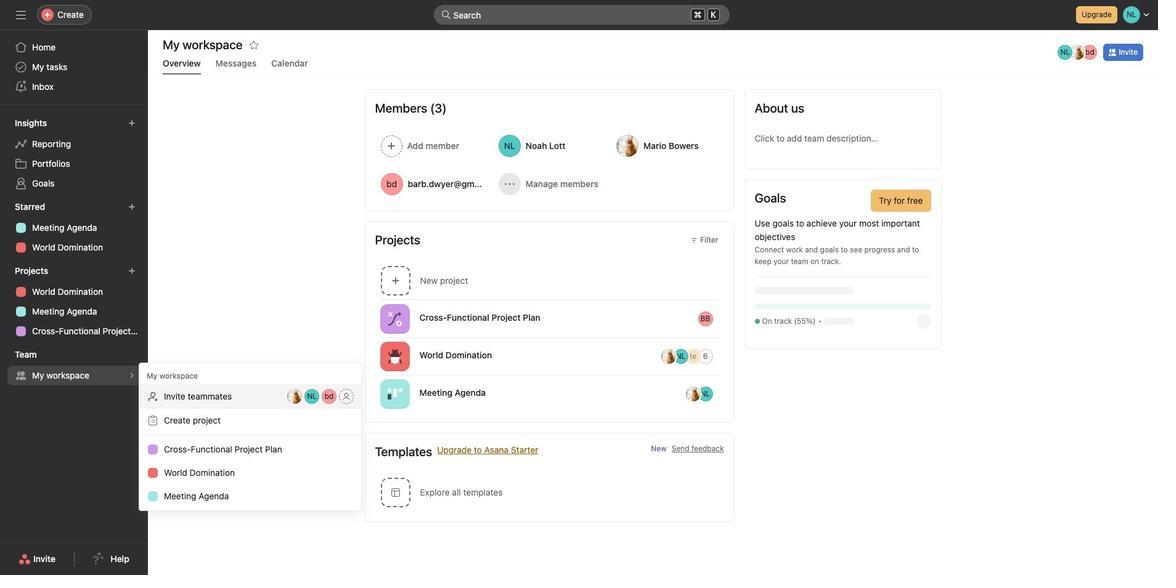 Task type: describe. For each thing, give the bounding box(es) containing it.
add items to starred image
[[128, 203, 136, 211]]

new project or portfolio image
[[128, 268, 136, 275]]

projects element
[[0, 260, 148, 344]]

teams element
[[0, 344, 148, 388]]

see details, my workspace image
[[128, 372, 136, 380]]

show options image
[[719, 389, 729, 399]]

filter projects image
[[691, 237, 698, 244]]

Search tasks, projects, and more text field
[[434, 5, 730, 25]]

global element
[[0, 30, 148, 104]]

bug image
[[388, 349, 402, 364]]



Task type: locate. For each thing, give the bounding box(es) containing it.
starred element
[[0, 196, 148, 260]]

hide sidebar image
[[16, 10, 26, 20]]

insights element
[[0, 112, 148, 196]]

line_and_symbols image
[[388, 312, 402, 327]]

add to starred image
[[249, 40, 259, 50]]

menu item
[[139, 385, 361, 409]]

prominent image
[[441, 10, 451, 20]]

show options image
[[719, 314, 729, 324]]

new insights image
[[128, 120, 136, 127]]

None field
[[434, 5, 730, 25]]

board image
[[388, 387, 402, 402]]



Task type: vqa. For each thing, say whether or not it's contained in the screenshot.
THE BY... in the set complete by... button
no



